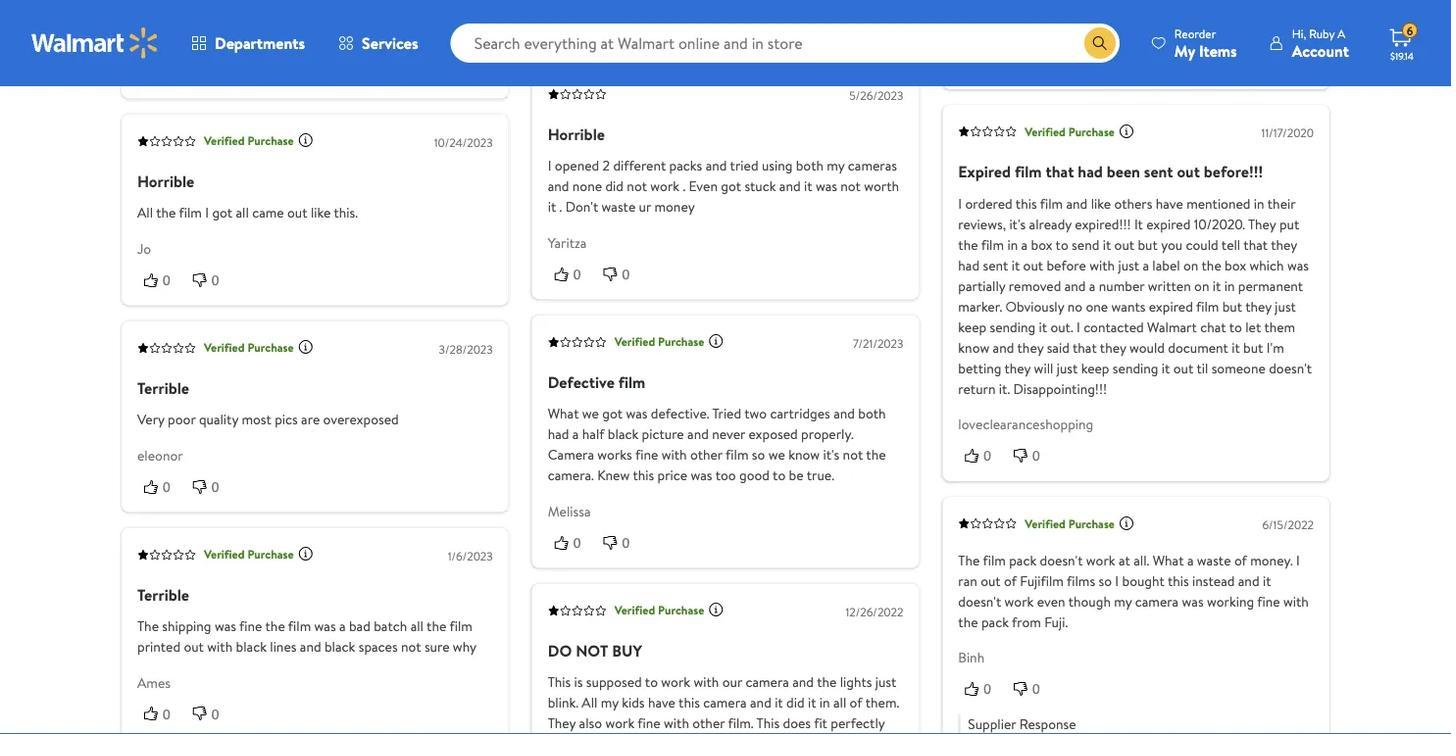 Task type: vqa. For each thing, say whether or not it's contained in the screenshot.


Task type: describe. For each thing, give the bounding box(es) containing it.
2 horizontal spatial had
[[1078, 161, 1103, 183]]

not inside the shipping was fine the film was a bad batch all the film printed out with black lines and black spaces not sure why
[[401, 637, 421, 657]]

0 vertical spatial sending
[[990, 317, 1036, 337]]

did inside the this is supposed to work with our camera and the lights just blink.  all my kids have this camera and it did it in all of them. they also work fine with other film.  this does fit perfectly just doesn't work
[[787, 693, 805, 712]]

it's inside what we got was defective. tried two cartridges and both had a half black picture and never exposed properly. camera works fine with other film so we know it's not the camera. knew this price was too good to be true.
[[823, 445, 840, 464]]

this inside the film pack doesn't work at all. what a waste of money. i ran out of fujifilm films so i bought this instead and it doesn't work even though my camera was working fine with the pack from fuji.
[[1168, 571, 1189, 590]]

it up chat
[[1213, 276, 1221, 295]]

this inside the this is supposed to work with our camera and the lights just blink.  all my kids have this camera and it did it in all of them. they also work fine with other film.  this does fit perfectly just doesn't work
[[679, 693, 700, 712]]

1 horizontal spatial pack
[[1009, 551, 1037, 570]]

5/26/2023
[[850, 87, 904, 104]]

said
[[1047, 338, 1070, 357]]

verified for binh
[[1025, 516, 1066, 532]]

the film pack doesn't work at all. what a waste of money. i ran out of fujifilm films so i bought this instead and it doesn't work even though my camera was working fine with the pack from fuji.
[[959, 551, 1309, 632]]

have inside the this is supposed to work with our camera and the lights just blink.  all my kids have this camera and it did it in all of them. they also work fine with other film.  this does fit perfectly just doesn't work
[[648, 693, 676, 712]]

very
[[137, 410, 165, 429]]

just up them
[[1275, 297, 1296, 316]]

purchase for eleonor
[[248, 339, 294, 356]]

not inside what we got was defective. tried two cartridges and both had a half black picture and never exposed properly. camera works fine with other film so we know it's not the camera. knew this price was too good to be true.
[[843, 445, 863, 464]]

horrible for the
[[137, 170, 194, 192]]

melissa
[[548, 502, 591, 521]]

will
[[1034, 359, 1054, 378]]

no
[[1068, 297, 1083, 316]]

was right shipping
[[215, 617, 236, 636]]

0 vertical spatial on
[[1184, 256, 1199, 275]]

eleonor
[[137, 446, 183, 465]]

in left their
[[1254, 194, 1265, 213]]

a
[[1338, 25, 1346, 42]]

the inside the this is supposed to work with our camera and the lights just blink.  all my kids have this camera and it did it in all of them. they also work fine with other film.  this does fit perfectly just doesn't work
[[817, 673, 837, 692]]

could
[[1186, 235, 1219, 254]]

sure
[[425, 637, 450, 657]]

fit
[[814, 714, 828, 733]]

both inside what we got was defective. tried two cartridges and both had a half black picture and never exposed properly. camera works fine with other film so we know it's not the camera. knew this price was too good to be true.
[[858, 404, 886, 423]]

let
[[1246, 317, 1262, 337]]

and up the properly.
[[834, 404, 855, 423]]

been
[[1107, 161, 1141, 183]]

doesn't up fujifilm at the bottom right
[[1040, 551, 1083, 570]]

verified purchase up buy at the bottom left
[[615, 602, 705, 619]]

to up before
[[1056, 235, 1069, 254]]

not down cameras
[[841, 177, 861, 196]]

pics
[[275, 410, 298, 429]]

out left til
[[1174, 359, 1194, 378]]

money.
[[1251, 551, 1293, 570]]

1/6/2023
[[448, 548, 493, 564]]

permanent
[[1239, 276, 1304, 295]]

they down contacted
[[1100, 338, 1127, 357]]

walmart image
[[31, 27, 159, 59]]

their
[[1268, 194, 1296, 213]]

services
[[362, 32, 418, 54]]

verified purchase for jo
[[204, 133, 294, 149]]

out inside the film pack doesn't work at all. what a waste of money. i ran out of fujifilm films so i bought this instead and it doesn't work even though my camera was working fine with the pack from fuji.
[[981, 571, 1001, 590]]

i left ordered
[[959, 194, 962, 213]]

1 vertical spatial got
[[212, 203, 233, 222]]

lines
[[270, 637, 297, 657]]

my inside the this is supposed to work with our camera and the lights just blink.  all my kids have this camera and it did it in all of them. they also work fine with other film.  this does fit perfectly just doesn't work
[[601, 693, 619, 712]]

it left out.
[[1039, 317, 1048, 337]]

before
[[1047, 256, 1087, 275]]

and up 'even'
[[706, 156, 727, 175]]

a left label
[[1143, 256, 1149, 275]]

the for the film pack doesn't work at all. what a waste of money. i ran out of fujifilm films so i bought this instead and it doesn't work even though my camera was working fine with the pack from fuji.
[[959, 551, 980, 570]]

not down different
[[627, 177, 647, 196]]

was left too
[[691, 466, 713, 485]]

0 horizontal spatial but
[[1138, 235, 1158, 254]]

so inside what we got was defective. tried two cartridges and both had a half black picture and never exposed properly. camera works fine with other film so we know it's not the camera. knew this price was too good to be true.
[[752, 445, 765, 464]]

using
[[762, 156, 793, 175]]

are
[[301, 410, 320, 429]]

got inside i opened 2 different packs and tried using both my cameras and none did not work . even got stuck and it was not worth it . don't waste ur money
[[721, 177, 741, 196]]

them
[[1265, 317, 1296, 337]]

so inside the film pack doesn't work at all. what a waste of money. i ran out of fujifilm films so i bought this instead and it doesn't work even though my camera was working fine with the pack from fuji.
[[1099, 571, 1112, 590]]

walmart
[[1148, 317, 1197, 337]]

do
[[548, 640, 572, 661]]

terrible for the
[[137, 584, 189, 606]]

mentioned
[[1187, 194, 1251, 213]]

doesn't inside i ordered this film and like others have mentioned in their reviews, it's already expired!!!  it expired 10/2020.  they put the film in a box to send it out but you could tell that they had sent it out before with just a label on the box which was partially removed and a number written on it in permanent marker. obviously no one wants expired film but they just keep sending it out.  i contacted walmart chat to let them know and they said that they would document it but i'm betting they will just keep sending it out til someone doesn't return it.  disappointing!!!
[[1269, 359, 1312, 378]]

and up does on the bottom right
[[793, 673, 814, 692]]

it right stuck
[[804, 177, 813, 196]]

perfectly
[[831, 714, 885, 733]]

it.
[[999, 379, 1010, 398]]

out up removed
[[1023, 256, 1044, 275]]

0 vertical spatial .
[[683, 177, 686, 196]]

and up the betting
[[993, 338, 1015, 357]]

this.
[[334, 203, 358, 222]]

not
[[576, 640, 608, 661]]

out right came
[[287, 203, 308, 222]]

did inside i opened 2 different packs and tried using both my cameras and none did not work . even got stuck and it was not worth it . don't waste ur money
[[606, 177, 624, 196]]

it up removed
[[1012, 256, 1020, 275]]

return
[[959, 379, 996, 398]]

verified up buy at the bottom left
[[615, 602, 655, 619]]

true.
[[807, 466, 835, 485]]

horrible for opened
[[548, 123, 605, 145]]

i right money. on the right of the page
[[1297, 551, 1300, 570]]

0 horizontal spatial black
[[236, 637, 267, 657]]

adam
[[959, 23, 993, 42]]

and up film.
[[750, 693, 772, 712]]

would
[[1130, 338, 1165, 357]]

0 horizontal spatial box
[[1031, 235, 1053, 254]]

it up does on the bottom right
[[775, 693, 783, 712]]

it down would
[[1162, 359, 1170, 378]]

i right out.
[[1077, 317, 1081, 337]]

ur
[[639, 197, 651, 216]]

was inside i ordered this film and like others have mentioned in their reviews, it's already expired!!!  it expired 10/2020.  they put the film in a box to send it out but you could tell that they had sent it out before with just a label on the box which was partially removed and a number written on it in permanent marker. obviously no one wants expired film but they just keep sending it out.  i contacted walmart chat to let them know and they said that they would document it but i'm betting they will just keep sending it out til someone doesn't return it.  disappointing!!!
[[1288, 256, 1309, 275]]

was up picture
[[626, 404, 648, 423]]

they down put on the top of page
[[1271, 235, 1298, 254]]

out down it
[[1115, 235, 1135, 254]]

partially
[[959, 276, 1006, 295]]

0 horizontal spatial we
[[582, 404, 599, 423]]

1 vertical spatial that
[[1244, 235, 1268, 254]]

camera
[[548, 445, 594, 464]]

quality
[[199, 410, 238, 429]]

it up the fit
[[808, 693, 816, 712]]

tried
[[730, 156, 759, 175]]

contacted
[[1084, 317, 1144, 337]]

in left permanent
[[1225, 276, 1235, 295]]

betting
[[959, 359, 1002, 378]]

reviews,
[[959, 214, 1006, 234]]

out inside the shipping was fine the film was a bad batch all the film printed out with black lines and black spaces not sure why
[[184, 637, 204, 657]]

the inside the film pack doesn't work at all. what a waste of money. i ran out of fujifilm films so i bought this instead and it doesn't work even though my camera was working fine with the pack from fuji.
[[959, 613, 978, 632]]

verified purchase information image for our
[[708, 602, 724, 618]]

was left "bad"
[[314, 617, 336, 636]]

never
[[712, 425, 746, 444]]

0 horizontal spatial like
[[311, 203, 331, 222]]

1 vertical spatial on
[[1195, 276, 1210, 295]]

money
[[655, 197, 695, 216]]

i left came
[[205, 203, 209, 222]]

with inside i ordered this film and like others have mentioned in their reviews, it's already expired!!!  it expired 10/2020.  they put the film in a box to send it out but you could tell that they had sent it out before with just a label on the box which was partially removed and a number written on it in permanent marker. obviously no one wants expired film but they just keep sending it out.  i contacted walmart chat to let them know and they said that they would document it but i'm betting they will just keep sending it out til someone doesn't return it.  disappointing!!!
[[1090, 256, 1115, 275]]

and up no
[[1065, 276, 1086, 295]]

they up will
[[1018, 338, 1044, 357]]

defective.
[[651, 404, 710, 423]]

reorder
[[1175, 25, 1216, 42]]

had inside i ordered this film and like others have mentioned in their reviews, it's already expired!!!  it expired 10/2020.  they put the film in a box to send it out but you could tell that they had sent it out before with just a label on the box which was partially removed and a number written on it in permanent marker. obviously no one wants expired film but they just keep sending it out.  i contacted walmart chat to let them know and they said that they would document it but i'm betting they will just keep sending it out til someone doesn't return it.  disappointing!!!
[[959, 256, 980, 275]]

do not buy
[[548, 640, 642, 661]]

$19.14
[[1391, 49, 1414, 62]]

camera.
[[548, 466, 594, 485]]

what inside what we got was defective. tried two cartridges and both had a half black picture and never exposed properly. camera works fine with other film so we know it's not the camera. knew this price was too good to be true.
[[548, 404, 579, 423]]

at
[[1119, 551, 1131, 570]]

film.
[[728, 714, 754, 733]]

just down 'blink.'
[[548, 735, 569, 735]]

picture
[[642, 425, 684, 444]]

the inside what we got was defective. tried two cartridges and both had a half black picture and never exposed properly. camera works fine with other film so we know it's not the camera. knew this price was too good to be true.
[[866, 445, 886, 464]]

just up the disappointing!!!
[[1057, 359, 1078, 378]]

they inside the this is supposed to work with our camera and the lights just blink.  all my kids have this camera and it did it in all of them. they also work fine with other film.  this does fit perfectly just doesn't work
[[548, 714, 576, 733]]

already
[[1029, 214, 1072, 234]]

verified for eleonor
[[204, 339, 245, 356]]

it up someone
[[1232, 338, 1240, 357]]

the shipping was fine the film was a bad batch all the film printed out with black lines and black spaces not sure why
[[137, 617, 477, 657]]

shipping
[[162, 617, 211, 636]]

response
[[1020, 715, 1076, 734]]

verified for ames
[[204, 546, 245, 563]]

1 vertical spatial sending
[[1113, 359, 1159, 378]]

and down opened
[[548, 177, 569, 196]]

1 horizontal spatial but
[[1223, 297, 1243, 316]]

wants
[[1112, 297, 1146, 316]]

which
[[1250, 256, 1284, 275]]

1 vertical spatial this
[[757, 714, 780, 733]]

all inside the shipping was fine the film was a bad batch all the film printed out with black lines and black spaces not sure why
[[411, 617, 424, 636]]

send
[[1072, 235, 1100, 254]]

0 horizontal spatial all
[[236, 203, 249, 222]]

two
[[745, 404, 767, 423]]

none
[[573, 177, 602, 196]]

from
[[1012, 613, 1041, 632]]

works
[[598, 445, 632, 464]]

search icon image
[[1092, 35, 1108, 51]]

just up number
[[1119, 256, 1140, 275]]

exposed
[[749, 425, 798, 444]]

2 horizontal spatial but
[[1244, 338, 1264, 357]]

i opened 2 different packs and tried using both my cameras and none did not work . even got stuck and it was not worth it . don't waste ur money
[[548, 156, 900, 216]]

all the film i got all came out like this.
[[137, 203, 358, 222]]

different
[[613, 156, 666, 175]]

price
[[658, 466, 688, 485]]

Walmart Site-Wide search field
[[451, 24, 1120, 63]]

know inside i ordered this film and like others have mentioned in their reviews, it's already expired!!!  it expired 10/2020.  they put the film in a box to send it out but you could tell that they had sent it out before with just a label on the box which was partially removed and a number written on it in permanent marker. obviously no one wants expired film but they just keep sending it out.  i contacted walmart chat to let them know and they said that they would document it but i'm betting they will just keep sending it out til someone doesn't return it.  disappointing!!!
[[959, 338, 990, 357]]

jo
[[137, 239, 151, 258]]

1 vertical spatial we
[[769, 445, 785, 464]]

bought
[[1123, 571, 1165, 590]]

bad
[[349, 617, 371, 636]]

our
[[723, 673, 743, 692]]

out up mentioned
[[1177, 161, 1200, 183]]

black inside what we got was defective. tried two cartridges and both had a half black picture and never exposed properly. camera works fine with other film so we know it's not the camera. knew this price was too good to be true.
[[608, 425, 639, 444]]

a inside the shipping was fine the film was a bad batch all the film printed out with black lines and black spaces not sure why
[[339, 617, 346, 636]]

it down expired!!!
[[1103, 235, 1111, 254]]

got inside what we got was defective. tried two cartridges and both had a half black picture and never exposed properly. camera works fine with other film so we know it's not the camera. knew this price was too good to be true.
[[603, 404, 623, 423]]

also
[[579, 714, 602, 733]]

and down the using
[[780, 177, 801, 196]]

my inside i opened 2 different packs and tried using both my cameras and none did not work . even got stuck and it was not worth it . don't waste ur money
[[827, 156, 845, 175]]

film inside the film pack doesn't work at all. what a waste of money. i ran out of fujifilm films so i bought this instead and it doesn't work even though my camera was working fine with the pack from fuji.
[[983, 551, 1006, 570]]

a up one
[[1090, 276, 1096, 295]]

verified purchase for ames
[[204, 546, 294, 563]]

document
[[1168, 338, 1229, 357]]

be
[[789, 466, 804, 485]]

was inside i opened 2 different packs and tried using both my cameras and none did not work . even got stuck and it was not worth it . don't waste ur money
[[816, 177, 838, 196]]

it's inside i ordered this film and like others have mentioned in their reviews, it's already expired!!!  it expired 10/2020.  they put the film in a box to send it out but you could tell that they had sent it out before with just a label on the box which was partially removed and a number written on it in permanent marker. obviously no one wants expired film but they just keep sending it out.  i contacted walmart chat to let them know and they said that they would document it but i'm betting they will just keep sending it out til someone doesn't return it.  disappointing!!!
[[1010, 214, 1026, 234]]

came
[[252, 203, 284, 222]]

til
[[1197, 359, 1209, 378]]

marker.
[[959, 297, 1003, 316]]

they up the let
[[1246, 297, 1272, 316]]

like inside i ordered this film and like others have mentioned in their reviews, it's already expired!!!  it expired 10/2020.  they put the film in a box to send it out but you could tell that they had sent it out before with just a label on the box which was partially removed and a number written on it in permanent marker. obviously no one wants expired film but they just keep sending it out.  i contacted walmart chat to let them know and they said that they would document it but i'm betting they will just keep sending it out til someone doesn't return it.  disappointing!!!
[[1091, 194, 1111, 213]]

just up them.
[[876, 673, 897, 692]]

was inside the film pack doesn't work at all. what a waste of money. i ran out of fujifilm films so i bought this instead and it doesn't work even though my camera was working fine with the pack from fuji.
[[1182, 592, 1204, 611]]

1 horizontal spatial keep
[[1081, 359, 1110, 378]]

departments
[[215, 32, 305, 54]]

0 vertical spatial expired
[[1147, 214, 1191, 234]]

have inside i ordered this film and like others have mentioned in their reviews, it's already expired!!!  it expired 10/2020.  they put the film in a box to send it out but you could tell that they had sent it out before with just a label on the box which was partially removed and a number written on it in permanent marker. obviously no one wants expired film but they just keep sending it out.  i contacted walmart chat to let them know and they said that they would document it but i'm betting they will just keep sending it out til someone doesn't return it.  disappointing!!!
[[1156, 194, 1184, 213]]



Task type: locate. For each thing, give the bounding box(es) containing it.
did
[[606, 177, 624, 196], [787, 693, 805, 712]]

camera inside the film pack doesn't work at all. what a waste of money. i ran out of fujifilm films so i bought this instead and it doesn't work even though my camera was working fine with the pack from fuji.
[[1135, 592, 1179, 611]]

waste up instead
[[1197, 551, 1231, 570]]

1 horizontal spatial they
[[1248, 214, 1277, 234]]

them.
[[866, 693, 900, 712]]

2 horizontal spatial of
[[1235, 551, 1247, 570]]

my down bought
[[1114, 592, 1132, 611]]

chat
[[1201, 317, 1227, 337]]

working
[[1207, 592, 1255, 611]]

1 vertical spatial they
[[548, 714, 576, 733]]

had inside what we got was defective. tried two cartridges and both had a half black picture and never exposed properly. camera works fine with other film so we know it's not the camera. knew this price was too good to be true.
[[548, 425, 569, 444]]

was left worth at the right top of page
[[816, 177, 838, 196]]

but down it
[[1138, 235, 1158, 254]]

1 horizontal spatial what
[[1153, 551, 1184, 570]]

films
[[1067, 571, 1096, 590]]

poor
[[168, 410, 196, 429]]

Search search field
[[451, 24, 1120, 63]]

1 vertical spatial expired
[[1149, 297, 1193, 316]]

2 vertical spatial camera
[[703, 693, 747, 712]]

the for the shipping was fine the film was a bad batch all the film printed out with black lines and black spaces not sure why
[[137, 617, 159, 636]]

a inside the film pack doesn't work at all. what a waste of money. i ran out of fujifilm films so i bought this instead and it doesn't work even though my camera was working fine with the pack from fuji.
[[1188, 551, 1194, 570]]

in up removed
[[1008, 235, 1018, 254]]

have right "kids"
[[648, 693, 676, 712]]

2 horizontal spatial my
[[1114, 592, 1132, 611]]

they
[[1271, 235, 1298, 254], [1246, 297, 1272, 316], [1018, 338, 1044, 357], [1100, 338, 1127, 357], [1005, 359, 1031, 378]]

0 horizontal spatial keep
[[959, 317, 987, 337]]

verified purchase for melissa
[[615, 334, 705, 350]]

1 horizontal spatial box
[[1225, 256, 1247, 275]]

hi,
[[1292, 25, 1307, 42]]

of
[[1235, 551, 1247, 570], [1004, 571, 1017, 590], [850, 693, 863, 712]]

other inside what we got was defective. tried two cartridges and both had a half black picture and never exposed properly. camera works fine with other film so we know it's not the camera. knew this price was too good to be true.
[[690, 445, 723, 464]]

1 vertical spatial other
[[693, 714, 725, 733]]

had
[[1078, 161, 1103, 183], [959, 256, 980, 275], [548, 425, 569, 444]]

the up printed
[[137, 617, 159, 636]]

0 vertical spatial pack
[[1009, 551, 1037, 570]]

film inside what we got was defective. tried two cartridges and both had a half black picture and never exposed properly. camera works fine with other film so we know it's not the camera. knew this price was too good to be true.
[[726, 445, 749, 464]]

0 horizontal spatial all
[[137, 203, 153, 222]]

expired!!!
[[1075, 214, 1131, 234]]

fuji.
[[1045, 613, 1068, 632]]

1 vertical spatial had
[[959, 256, 980, 275]]

0 horizontal spatial verified purchase information image
[[708, 333, 724, 349]]

it left don't
[[548, 197, 556, 216]]

in up the fit
[[820, 693, 830, 712]]

1 horizontal spatial .
[[683, 177, 686, 196]]

of down lights
[[850, 693, 863, 712]]

this left is
[[548, 673, 571, 692]]

not left sure
[[401, 637, 421, 657]]

1 horizontal spatial got
[[603, 404, 623, 423]]

know inside what we got was defective. tried two cartridges and both had a half black picture and never exposed properly. camera works fine with other film so we know it's not the camera. knew this price was too good to be true.
[[789, 445, 820, 464]]

ames
[[137, 673, 171, 692]]

0 vertical spatial waste
[[602, 197, 636, 216]]

both inside i opened 2 different packs and tried using both my cameras and none did not work . even got stuck and it was not worth it . don't waste ur money
[[796, 156, 824, 175]]

terrible up shipping
[[137, 584, 189, 606]]

1 vertical spatial camera
[[746, 673, 789, 692]]

and inside the film pack doesn't work at all. what a waste of money. i ran out of fujifilm films so i bought this instead and it doesn't work even though my camera was working fine with the pack from fuji.
[[1238, 571, 1260, 590]]

to left the let
[[1230, 317, 1243, 337]]

items
[[1199, 40, 1237, 61]]

1 vertical spatial all
[[582, 693, 598, 712]]

6/15/2022
[[1263, 517, 1314, 534]]

purchase for jo
[[248, 133, 294, 149]]

most
[[242, 410, 272, 429]]

0 vertical spatial got
[[721, 177, 741, 196]]

got down the tried
[[721, 177, 741, 196]]

1 horizontal spatial all
[[411, 617, 424, 636]]

they
[[1248, 214, 1277, 234], [548, 714, 576, 733]]

all inside the this is supposed to work with our camera and the lights just blink.  all my kids have this camera and it did it in all of them. they also work fine with other film.  this does fit perfectly just doesn't work
[[582, 693, 598, 712]]

have right others
[[1156, 194, 1184, 213]]

horrible up jo
[[137, 170, 194, 192]]

ran
[[959, 571, 978, 590]]

1 vertical spatial did
[[787, 693, 805, 712]]

this is supposed to work with our camera and the lights just blink.  all my kids have this camera and it did it in all of them. they also work fine with other film.  this does fit perfectly just doesn't work
[[548, 673, 900, 735]]

1 horizontal spatial this
[[757, 714, 780, 733]]

2 vertical spatial all
[[834, 693, 847, 712]]

tried
[[713, 404, 742, 423]]

2
[[603, 156, 610, 175]]

doesn't down also
[[572, 735, 615, 735]]

verified purchase information image
[[1119, 123, 1135, 139], [298, 132, 314, 148], [298, 339, 314, 355], [298, 546, 314, 562], [708, 602, 724, 618]]

a up instead
[[1188, 551, 1194, 570]]

0 horizontal spatial sending
[[990, 317, 1036, 337]]

2 terrible from the top
[[137, 584, 189, 606]]

got left came
[[212, 203, 233, 222]]

loveclearanceshopping
[[959, 415, 1094, 434]]

purchase for binh
[[1069, 516, 1115, 532]]

we down exposed in the right of the page
[[769, 445, 785, 464]]

verified up shipping
[[204, 546, 245, 563]]

1 horizontal spatial had
[[959, 256, 980, 275]]

1 horizontal spatial did
[[787, 693, 805, 712]]

verified purchase information image for binh
[[1119, 515, 1135, 531]]

that
[[1046, 161, 1074, 183], [1244, 235, 1268, 254], [1073, 338, 1097, 357]]

i'm
[[1267, 338, 1285, 357]]

0 horizontal spatial .
[[560, 197, 562, 216]]

opened
[[555, 156, 599, 175]]

expired
[[1147, 214, 1191, 234], [1149, 297, 1193, 316]]

0 vertical spatial what
[[548, 404, 579, 423]]

we up half
[[582, 404, 599, 423]]

stuck
[[745, 177, 776, 196]]

black
[[608, 425, 639, 444], [236, 637, 267, 657], [325, 637, 355, 657]]

1 vertical spatial what
[[1153, 551, 1184, 570]]

1 vertical spatial verified purchase information image
[[1119, 515, 1135, 531]]

fine inside the shipping was fine the film was a bad batch all the film printed out with black lines and black spaces not sure why
[[239, 617, 262, 636]]

1 vertical spatial know
[[789, 445, 820, 464]]

even
[[1037, 592, 1066, 611]]

with left "our"
[[694, 673, 719, 692]]

this
[[1016, 194, 1037, 213], [633, 466, 654, 485], [1168, 571, 1189, 590], [679, 693, 700, 712]]

obviously
[[1006, 297, 1065, 316]]

12/26/2022
[[846, 604, 904, 620]]

2 horizontal spatial black
[[608, 425, 639, 444]]

yaritza
[[548, 233, 587, 252]]

fine right 'working'
[[1258, 592, 1281, 611]]

purchase for melissa
[[658, 334, 705, 350]]

1 horizontal spatial of
[[1004, 571, 1017, 590]]

1 vertical spatial it's
[[823, 445, 840, 464]]

out.
[[1051, 317, 1074, 337]]

pack up fujifilm at the bottom right
[[1009, 551, 1037, 570]]

worth
[[864, 177, 900, 196]]

verified for melissa
[[615, 334, 655, 350]]

0 vertical spatial we
[[582, 404, 599, 423]]

a inside what we got was defective. tried two cartridges and both had a half black picture and never exposed properly. camera works fine with other film so we know it's not the camera. knew this price was too good to be true.
[[573, 425, 579, 444]]

what inside the film pack doesn't work at all. what a waste of money. i ran out of fujifilm films so i bought this instead and it doesn't work even though my camera was working fine with the pack from fuji.
[[1153, 551, 1184, 570]]

they left put on the top of page
[[1248, 214, 1277, 234]]

0 vertical spatial box
[[1031, 235, 1053, 254]]

purchase for ames
[[248, 546, 294, 563]]

all up jo
[[137, 203, 153, 222]]

other inside the this is supposed to work with our camera and the lights just blink.  all my kids have this camera and it did it in all of them. they also work fine with other film.  this does fit perfectly just doesn't work
[[693, 714, 725, 733]]

fine right shipping
[[239, 617, 262, 636]]

2 vertical spatial but
[[1244, 338, 1264, 357]]

verified up defective film
[[615, 334, 655, 350]]

verified purchase up films
[[1025, 516, 1115, 532]]

1 vertical spatial .
[[560, 197, 562, 216]]

that up already at top
[[1046, 161, 1074, 183]]

in inside the this is supposed to work with our camera and the lights just blink.  all my kids have this camera and it did it in all of them. they also work fine with other film.  this does fit perfectly just doesn't work
[[820, 693, 830, 712]]

0 horizontal spatial got
[[212, 203, 233, 222]]

1 vertical spatial all
[[411, 617, 424, 636]]

put
[[1280, 214, 1300, 234]]

number
[[1099, 276, 1145, 295]]

2 vertical spatial my
[[601, 693, 619, 712]]

verified purchase up shipping
[[204, 546, 294, 563]]

what down defective
[[548, 404, 579, 423]]

packs
[[669, 156, 703, 175]]

i down the at
[[1116, 571, 1119, 590]]

not down the properly.
[[843, 445, 863, 464]]

sending down obviously
[[990, 317, 1036, 337]]

1 vertical spatial my
[[1114, 592, 1132, 611]]

with left film.
[[664, 714, 689, 733]]

of inside the this is supposed to work with our camera and the lights just blink.  all my kids have this camera and it did it in all of them. they also work fine with other film.  this does fit perfectly just doesn't work
[[850, 693, 863, 712]]

verified purchase up expired film that had been sent out before!!!
[[1025, 123, 1115, 140]]

1 vertical spatial both
[[858, 404, 886, 423]]

spaces
[[359, 637, 398, 657]]

i ordered this film and like others have mentioned in their reviews, it's already expired!!!  it expired 10/2020.  they put the film in a box to send it out but you could tell that they had sent it out before with just a label on the box which was partially removed and a number written on it in permanent marker. obviously no one wants expired film but they just keep sending it out.  i contacted walmart chat to let them know and they said that they would document it but i'm betting they will just keep sending it out til someone doesn't return it.  disappointing!!!
[[959, 194, 1312, 398]]

why
[[453, 637, 477, 657]]

0 vertical spatial all
[[236, 203, 249, 222]]

work inside i opened 2 different packs and tried using both my cameras and none did not work . even got stuck and it was not worth it . don't waste ur money
[[651, 177, 680, 196]]

defective
[[548, 371, 615, 393]]

camera down "our"
[[703, 693, 747, 712]]

black left lines
[[236, 637, 267, 657]]

this right "kids"
[[679, 693, 700, 712]]

1 vertical spatial box
[[1225, 256, 1247, 275]]

1 vertical spatial have
[[648, 693, 676, 712]]

1 horizontal spatial waste
[[1197, 551, 1231, 570]]

verified up all the film i got all came out like this.
[[204, 133, 245, 149]]

0 vertical spatial that
[[1046, 161, 1074, 183]]

it's down the properly.
[[823, 445, 840, 464]]

1 vertical spatial keep
[[1081, 359, 1110, 378]]

2 vertical spatial of
[[850, 693, 863, 712]]

other
[[690, 445, 723, 464], [693, 714, 725, 733]]

to inside what we got was defective. tried two cartridges and both had a half black picture and never exposed properly. camera works fine with other film so we know it's not the camera. knew this price was too good to be true.
[[773, 466, 786, 485]]

this inside i ordered this film and like others have mentioned in their reviews, it's already expired!!!  it expired 10/2020.  they put the film in a box to send it out but you could tell that they had sent it out before with just a label on the box which was partially removed and a number written on it in permanent marker. obviously no one wants expired film but they just keep sending it out.  i contacted walmart chat to let them know and they said that they would document it but i'm betting they will just keep sending it out til someone doesn't return it.  disappointing!!!
[[1016, 194, 1037, 213]]

0 horizontal spatial pack
[[982, 613, 1009, 632]]

fine
[[635, 445, 658, 464], [1258, 592, 1281, 611], [239, 617, 262, 636], [638, 714, 661, 733]]

1 horizontal spatial the
[[959, 551, 980, 570]]

. left don't
[[560, 197, 562, 216]]

verified purchase information image
[[708, 333, 724, 349], [1119, 515, 1135, 531]]

my
[[827, 156, 845, 175], [1114, 592, 1132, 611], [601, 693, 619, 712]]

reorder my items
[[1175, 25, 1237, 61]]

black down "bad"
[[325, 637, 355, 657]]

verified for jo
[[204, 133, 245, 149]]

maya
[[137, 32, 169, 51]]

verified up 'quality' on the left bottom
[[204, 339, 245, 356]]

was down instead
[[1182, 592, 1204, 611]]

0 vertical spatial the
[[959, 551, 980, 570]]

0 vertical spatial terrible
[[137, 377, 189, 399]]

got up half
[[603, 404, 623, 423]]

verified purchase up most
[[204, 339, 294, 356]]

.
[[683, 177, 686, 196], [560, 197, 562, 216]]

disappointing!!!
[[1014, 379, 1107, 398]]

0 horizontal spatial the
[[137, 617, 159, 636]]

and down defective.
[[688, 425, 709, 444]]

verified purchase for binh
[[1025, 516, 1115, 532]]

with inside the shipping was fine the film was a bad batch all the film printed out with black lines and black spaces not sure why
[[207, 637, 233, 657]]

terrible for very
[[137, 377, 189, 399]]

other left film.
[[693, 714, 725, 733]]

instead
[[1193, 571, 1235, 590]]

both right the using
[[796, 156, 824, 175]]

verified for loveclearanceshopping
[[1025, 123, 1066, 140]]

supplier response
[[968, 715, 1076, 734]]

both
[[796, 156, 824, 175], [858, 404, 886, 423]]

pack
[[1009, 551, 1037, 570], [982, 613, 1009, 632]]

it
[[1135, 214, 1144, 234]]

0 button
[[548, 16, 597, 36], [597, 16, 646, 36], [959, 54, 1007, 74], [1007, 54, 1056, 74], [548, 264, 597, 284], [597, 264, 646, 284], [137, 270, 186, 290], [186, 270, 235, 290], [959, 446, 1007, 466], [1007, 446, 1056, 466], [137, 477, 186, 497], [186, 477, 235, 497], [548, 533, 597, 553], [597, 533, 646, 553], [959, 679, 1007, 699], [1007, 679, 1056, 699], [137, 704, 186, 724], [186, 704, 235, 724]]

purchase for loveclearanceshopping
[[1069, 123, 1115, 140]]

0 vertical spatial but
[[1138, 235, 1158, 254]]

1 vertical spatial horrible
[[137, 170, 194, 192]]

box down already at top
[[1031, 235, 1053, 254]]

0 vertical spatial have
[[1156, 194, 1184, 213]]

all inside the this is supposed to work with our camera and the lights just blink.  all my kids have this camera and it did it in all of them. they also work fine with other film.  this does fit perfectly just doesn't work
[[834, 693, 847, 712]]

the inside the shipping was fine the film was a bad batch all the film printed out with black lines and black spaces not sure why
[[137, 617, 159, 636]]

verified purchase up all the film i got all came out like this.
[[204, 133, 294, 149]]

but up chat
[[1223, 297, 1243, 316]]

verified purchase for eleonor
[[204, 339, 294, 356]]

my inside the film pack doesn't work at all. what a waste of money. i ran out of fujifilm films so i bought this instead and it doesn't work even though my camera was working fine with the pack from fuji.
[[1114, 592, 1132, 611]]

hi, ruby a account
[[1292, 25, 1350, 61]]

services button
[[322, 20, 435, 67]]

0 horizontal spatial horrible
[[137, 170, 194, 192]]

0 horizontal spatial did
[[606, 177, 624, 196]]

good
[[739, 466, 770, 485]]

1 vertical spatial waste
[[1197, 551, 1231, 570]]

i
[[548, 156, 552, 175], [959, 194, 962, 213], [205, 203, 209, 222], [1077, 317, 1081, 337], [1297, 551, 1300, 570], [1116, 571, 1119, 590]]

though
[[1069, 592, 1111, 611]]

a up removed
[[1022, 235, 1028, 254]]

fine inside the this is supposed to work with our camera and the lights just blink.  all my kids have this camera and it did it in all of them. they also work fine with other film.  this does fit perfectly just doesn't work
[[638, 714, 661, 733]]

know up the betting
[[959, 338, 990, 357]]

0 horizontal spatial so
[[752, 445, 765, 464]]

doesn't inside the this is supposed to work with our camera and the lights just blink.  all my kids have this camera and it did it in all of them. they also work fine with other film.  this does fit perfectly just doesn't work
[[572, 735, 615, 735]]

1 terrible from the top
[[137, 377, 189, 399]]

lights
[[840, 673, 872, 692]]

0 vertical spatial this
[[548, 673, 571, 692]]

fine inside what we got was defective. tried two cartridges and both had a half black picture and never exposed properly. camera works fine with other film so we know it's not the camera. knew this price was too good to be true.
[[635, 445, 658, 464]]

just
[[1119, 256, 1140, 275], [1275, 297, 1296, 316], [1057, 359, 1078, 378], [876, 673, 897, 692], [548, 735, 569, 735]]

the inside the film pack doesn't work at all. what a waste of money. i ran out of fujifilm films so i bought this instead and it doesn't work even though my camera was working fine with the pack from fuji.
[[959, 551, 980, 570]]

0 vertical spatial it's
[[1010, 214, 1026, 234]]

0 vertical spatial both
[[796, 156, 824, 175]]

verified purchase information image for came
[[298, 132, 314, 148]]

1 vertical spatial of
[[1004, 571, 1017, 590]]

removed
[[1009, 276, 1062, 295]]

1 horizontal spatial so
[[1099, 571, 1112, 590]]

all right batch
[[411, 617, 424, 636]]

verified purchase information image up "our"
[[708, 602, 724, 618]]

0 horizontal spatial it's
[[823, 445, 840, 464]]

waste inside the film pack doesn't work at all. what a waste of money. i ran out of fujifilm films so i bought this instead and it doesn't work even though my camera was working fine with the pack from fuji.
[[1197, 551, 1231, 570]]

to inside the this is supposed to work with our camera and the lights just blink.  all my kids have this camera and it did it in all of them. they also work fine with other film.  this does fit perfectly just doesn't work
[[645, 673, 658, 692]]

with inside what we got was defective. tried two cartridges and both had a half black picture and never exposed properly. camera works fine with other film so we know it's not the camera. knew this price was too good to be true.
[[662, 445, 687, 464]]

you
[[1161, 235, 1183, 254]]

with inside the film pack doesn't work at all. what a waste of money. i ran out of fujifilm films so i bought this instead and it doesn't work even though my camera was working fine with the pack from fuji.
[[1284, 592, 1309, 611]]

it inside the film pack doesn't work at all. what a waste of money. i ran out of fujifilm films so i bought this instead and it doesn't work even though my camera was working fine with the pack from fuji.
[[1263, 571, 1272, 590]]

sent inside i ordered this film and like others have mentioned in their reviews, it's already expired!!!  it expired 10/2020.  they put the film in a box to send it out but you could tell that they had sent it out before with just a label on the box which was partially removed and a number written on it in permanent marker. obviously no one wants expired film but they just keep sending it out.  i contacted walmart chat to let them know and they said that they would document it but i'm betting they will just keep sending it out til someone doesn't return it.  disappointing!!!
[[983, 256, 1009, 275]]

doesn't down i'm
[[1269, 359, 1312, 378]]

they inside i ordered this film and like others have mentioned in their reviews, it's already expired!!!  it expired 10/2020.  they put the film in a box to send it out but you could tell that they had sent it out before with just a label on the box which was partially removed and a number written on it in permanent marker. obviously no one wants expired film but they just keep sending it out.  i contacted walmart chat to let them know and they said that they would document it but i'm betting they will just keep sending it out til someone doesn't return it.  disappointing!!!
[[1248, 214, 1277, 234]]

0 vertical spatial camera
[[1135, 592, 1179, 611]]

1 vertical spatial terrible
[[137, 584, 189, 606]]

they up it.
[[1005, 359, 1031, 378]]

all left came
[[236, 203, 249, 222]]

fine down picture
[[635, 445, 658, 464]]

0 vertical spatial know
[[959, 338, 990, 357]]

on down could
[[1184, 256, 1199, 275]]

1 vertical spatial but
[[1223, 297, 1243, 316]]

10/24/2023
[[434, 134, 493, 151]]

2 vertical spatial got
[[603, 404, 623, 423]]

1 vertical spatial so
[[1099, 571, 1112, 590]]

it
[[804, 177, 813, 196], [548, 197, 556, 216], [1103, 235, 1111, 254], [1012, 256, 1020, 275], [1213, 276, 1221, 295], [1039, 317, 1048, 337], [1232, 338, 1240, 357], [1162, 359, 1170, 378], [1263, 571, 1272, 590], [775, 693, 783, 712], [808, 693, 816, 712]]

waste inside i opened 2 different packs and tried using both my cameras and none did not work . even got stuck and it was not worth it . don't waste ur money
[[602, 197, 636, 216]]

verified purchase information image for others
[[1119, 123, 1135, 139]]

to left be
[[773, 466, 786, 485]]

account
[[1292, 40, 1350, 61]]

and up expired!!!
[[1067, 194, 1088, 213]]

verified purchase for loveclearanceshopping
[[1025, 123, 1115, 140]]

0 vertical spatial did
[[606, 177, 624, 196]]

verified purchase information image for was
[[298, 546, 314, 562]]

of left money. on the right of the page
[[1235, 551, 1247, 570]]

that up which
[[1244, 235, 1268, 254]]

and inside the shipping was fine the film was a bad batch all the film printed out with black lines and black spaces not sure why
[[300, 637, 321, 657]]

defective film
[[548, 371, 646, 393]]

0 horizontal spatial sent
[[983, 256, 1009, 275]]

departments button
[[175, 20, 322, 67]]

1 horizontal spatial verified purchase information image
[[1119, 515, 1135, 531]]

had left the been
[[1078, 161, 1103, 183]]

what right all.
[[1153, 551, 1184, 570]]

2 vertical spatial that
[[1073, 338, 1097, 357]]

very poor quality most pics are overexposed
[[137, 410, 399, 429]]

fine inside the film pack doesn't work at all. what a waste of money. i ran out of fujifilm films so i bought this instead and it doesn't work even though my camera was working fine with the pack from fuji.
[[1258, 592, 1281, 611]]

1 horizontal spatial we
[[769, 445, 785, 464]]

0 horizontal spatial had
[[548, 425, 569, 444]]

this
[[548, 673, 571, 692], [757, 714, 780, 733]]

10/2020.
[[1194, 214, 1246, 234]]

verified purchase information image for overexposed
[[298, 339, 314, 355]]

to right supposed
[[645, 673, 658, 692]]

this inside what we got was defective. tried two cartridges and both had a half black picture and never exposed properly. camera works fine with other film so we know it's not the camera. knew this price was too good to be true.
[[633, 466, 654, 485]]

box down 'tell'
[[1225, 256, 1247, 275]]

1 horizontal spatial black
[[325, 637, 355, 657]]

0 vertical spatial other
[[690, 445, 723, 464]]

keep up the disappointing!!!
[[1081, 359, 1110, 378]]

verified up expired film that had been sent out before!!!
[[1025, 123, 1066, 140]]

doesn't down the ran
[[959, 592, 1002, 611]]

1 horizontal spatial it's
[[1010, 214, 1026, 234]]

1 horizontal spatial have
[[1156, 194, 1184, 213]]

0 vertical spatial all
[[137, 203, 153, 222]]

0 vertical spatial so
[[752, 445, 765, 464]]

3/28/2023
[[439, 341, 493, 358]]

even
[[689, 177, 718, 196]]

it down money. on the right of the page
[[1263, 571, 1272, 590]]

sent
[[1144, 161, 1174, 183], [983, 256, 1009, 275]]

verified purchase information image for melissa
[[708, 333, 724, 349]]

0 horizontal spatial this
[[548, 673, 571, 692]]

was
[[816, 177, 838, 196], [1288, 256, 1309, 275], [626, 404, 648, 423], [691, 466, 713, 485], [1182, 592, 1204, 611], [215, 617, 236, 636], [314, 617, 336, 636]]

0 vertical spatial had
[[1078, 161, 1103, 183]]

this left price
[[633, 466, 654, 485]]

1 vertical spatial pack
[[982, 613, 1009, 632]]

i inside i opened 2 different packs and tried using both my cameras and none did not work . even got stuck and it was not worth it . don't waste ur money
[[548, 156, 552, 175]]

so
[[752, 445, 765, 464], [1099, 571, 1112, 590]]

0 vertical spatial sent
[[1144, 161, 1174, 183]]



